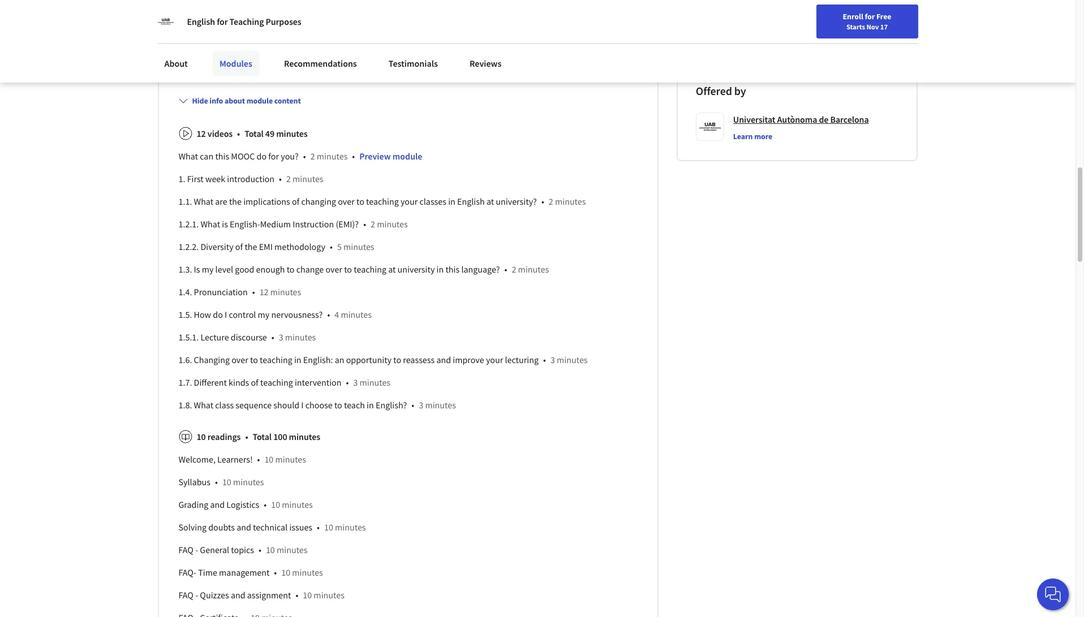Task type: locate. For each thing, give the bounding box(es) containing it.
0 vertical spatial autònoma
[[769, 6, 803, 16]]

how
[[194, 309, 211, 320]]

info
[[210, 95, 223, 106]]

class inside analysing the critical issues (contextual, linguistic, motivational and methodological aspects). level of english. managing anxiety. improve through re-thinking your teaching to improve it. teachers' discourse. analysing real practice and choosing a particular class as a basis for later course work.
[[260, 24, 279, 35]]

readings
[[279, 69, 312, 80], [208, 431, 241, 442]]

i
[[225, 309, 227, 320], [301, 399, 304, 411]]

do right how
[[213, 309, 223, 320]]

12 videos down what's included
[[197, 69, 232, 80]]

what left is
[[201, 218, 220, 230]]

for inside enroll for free starts nov 17
[[865, 11, 875, 22]]

2 horizontal spatial english
[[859, 13, 886, 24]]

videos up can
[[208, 128, 233, 139]]

1 videos from the top
[[207, 69, 232, 80]]

english?
[[376, 399, 407, 411]]

classes
[[420, 196, 447, 207]]

1 horizontal spatial this
[[446, 264, 460, 275]]

1 vertical spatial over
[[326, 264, 342, 275]]

my
[[202, 264, 214, 275], [258, 309, 270, 320]]

12 down what's included
[[197, 69, 206, 80]]

- for general
[[195, 544, 198, 556]]

teaching inside analysing the critical issues (contextual, linguistic, motivational and methodological aspects). level of english. managing anxiety. improve through re-thinking your teaching to improve it. teachers' discourse. analysing real practice and choosing a particular class as a basis for later course work.
[[338, 10, 370, 21]]

1 horizontal spatial a
[[291, 24, 295, 35]]

1 vertical spatial i
[[301, 399, 304, 411]]

0 horizontal spatial english
[[187, 16, 215, 27]]

what right 1.8.
[[194, 399, 213, 411]]

barcelona
[[815, 6, 848, 16], [831, 114, 869, 125]]

preview module link
[[360, 150, 423, 162]]

1 vertical spatial the
[[229, 196, 242, 207]]

2 down 1.1. what are the implications of changing over to teaching your classes in english at university? • 2 minutes
[[371, 218, 375, 230]]

a down improve
[[215, 24, 219, 35]]

universitat inside universitat autònoma de barcelona 95,073 learners
[[731, 6, 767, 16]]

1 quiz
[[348, 69, 370, 80]]

module right about
[[247, 95, 273, 106]]

0 vertical spatial class
[[260, 24, 279, 35]]

of inside analysing the critical issues (contextual, linguistic, motivational and methodological aspects). level of english. managing anxiety. improve through re-thinking your teaching to improve it. teachers' discourse. analysing real practice and choosing a particular class as a basis for later course work.
[[553, 0, 561, 8]]

autònoma inside universitat autònoma de barcelona link
[[777, 114, 817, 125]]

1 horizontal spatial improve
[[453, 354, 484, 365]]

1 vertical spatial class
[[215, 399, 234, 411]]

12
[[197, 69, 206, 80], [197, 128, 206, 139], [260, 286, 269, 298]]

of up 1.2.1. what is english-medium instruction (emi)? • 2 minutes
[[292, 196, 300, 207]]

english.
[[563, 0, 592, 8]]

module inside "hide info about module content" dropdown button
[[247, 95, 273, 106]]

• left "4"
[[327, 309, 330, 320]]

implications
[[243, 196, 290, 207]]

1 vertical spatial faq
[[179, 590, 194, 601]]

de inside universitat autònoma de barcelona 95,073 learners
[[805, 6, 813, 16]]

by
[[735, 84, 746, 98]]

of up real
[[553, 0, 561, 8]]

1 faq from the top
[[179, 544, 194, 556]]

1.6. changing over to teaching in english: an opportunity to reassess and improve your lecturing • 3 minutes
[[179, 354, 588, 365]]

improve
[[210, 10, 241, 21]]

choose
[[305, 399, 333, 411]]

view all 3 instructors
[[696, 44, 768, 54]]

over down 5 on the left of page
[[326, 264, 342, 275]]

• right the you?
[[303, 150, 306, 162]]

nervousness?
[[271, 309, 323, 320]]

faq up faq-
[[179, 544, 194, 556]]

and
[[418, 0, 433, 8], [589, 10, 603, 21], [437, 354, 451, 365], [210, 499, 225, 510], [237, 522, 251, 533], [231, 590, 245, 601]]

0 horizontal spatial 10 readings
[[197, 431, 241, 442]]

0 vertical spatial improve
[[382, 10, 413, 21]]

career
[[811, 13, 833, 23]]

0 vertical spatial do
[[257, 150, 267, 162]]

universitat up learn more
[[733, 114, 776, 125]]

and right doubts
[[237, 522, 251, 533]]

for left the you?
[[268, 150, 279, 162]]

issues right technical
[[289, 522, 312, 533]]

the for of
[[245, 241, 257, 252]]

for left later
[[318, 24, 329, 35]]

english button
[[838, 0, 907, 37]]

universitat autònoma de barcelona image
[[158, 14, 173, 29]]

hide info about module content
[[192, 95, 301, 106]]

time
[[198, 567, 217, 578]]

de
[[805, 6, 813, 16], [819, 114, 829, 125]]

1 vertical spatial 12 videos
[[197, 128, 233, 139]]

3 right english?
[[419, 399, 423, 411]]

0 vertical spatial issues
[[259, 0, 282, 8]]

0 vertical spatial universitat
[[731, 6, 767, 16]]

0 horizontal spatial do
[[213, 309, 223, 320]]

videos
[[207, 69, 232, 80], [208, 128, 233, 139]]

view all 3 instructors button
[[696, 43, 768, 55]]

discourse.
[[462, 10, 501, 21]]

1 - from the top
[[195, 544, 198, 556]]

1 vertical spatial at
[[388, 264, 396, 275]]

3 inside view all 3 instructors button
[[724, 44, 728, 54]]

• right english?
[[412, 399, 414, 411]]

in right classes
[[448, 196, 456, 207]]

quiz
[[354, 69, 370, 80]]

• right 'topics' on the bottom of the page
[[259, 544, 261, 556]]

english inside hide info about module content region
[[457, 196, 485, 207]]

chat with us image
[[1044, 586, 1062, 604]]

2 - from the top
[[195, 590, 198, 601]]

0 vertical spatial videos
[[207, 69, 232, 80]]

enough
[[256, 264, 285, 275]]

purposes
[[266, 16, 301, 27]]

1 a from the left
[[215, 24, 219, 35]]

1 vertical spatial autònoma
[[777, 114, 817, 125]]

de for universitat autònoma de barcelona
[[819, 114, 829, 125]]

10 readings inside hide info about module content region
[[197, 431, 241, 442]]

over up kinds
[[232, 354, 248, 365]]

i right should
[[301, 399, 304, 411]]

0 vertical spatial -
[[195, 544, 198, 556]]

teaching left 'university'
[[354, 264, 387, 275]]

0 horizontal spatial i
[[225, 309, 227, 320]]

readings up content
[[279, 69, 312, 80]]

about
[[164, 58, 188, 69]]

0 vertical spatial total
[[245, 128, 264, 139]]

0 horizontal spatial a
[[215, 24, 219, 35]]

autònoma for universitat autònoma de barcelona 95,073 learners
[[769, 6, 803, 16]]

1.5.
[[179, 309, 192, 320]]

1 horizontal spatial de
[[819, 114, 829, 125]]

the left emi
[[245, 241, 257, 252]]

1 vertical spatial issues
[[289, 522, 312, 533]]

total left 100
[[253, 431, 272, 442]]

view
[[696, 44, 713, 54]]

do
[[257, 150, 267, 162], [213, 309, 223, 320]]

12 up can
[[197, 128, 206, 139]]

sequence
[[236, 399, 272, 411]]

minutes
[[276, 128, 308, 139], [317, 150, 348, 162], [293, 173, 323, 184], [555, 196, 586, 207], [377, 218, 408, 230], [344, 241, 374, 252], [518, 264, 549, 275], [270, 286, 301, 298], [341, 309, 372, 320], [285, 332, 316, 343], [557, 354, 588, 365], [360, 377, 391, 388], [425, 399, 456, 411], [289, 431, 320, 442], [275, 454, 306, 465], [233, 476, 264, 488], [282, 499, 313, 510], [335, 522, 366, 533], [277, 544, 308, 556], [292, 567, 323, 578], [314, 590, 345, 601]]

university?
[[496, 196, 537, 207]]

• total 49 minutes
[[237, 128, 308, 139]]

1 vertical spatial my
[[258, 309, 270, 320]]

2
[[311, 150, 315, 162], [286, 173, 291, 184], [549, 196, 553, 207], [371, 218, 375, 230], [512, 264, 516, 275]]

1 vertical spatial de
[[819, 114, 829, 125]]

17
[[881, 22, 888, 31]]

1 vertical spatial do
[[213, 309, 223, 320]]

what's included
[[179, 46, 240, 58]]

1 vertical spatial analysing
[[502, 10, 539, 21]]

to up work.
[[372, 10, 380, 21]]

at left university?
[[487, 196, 494, 207]]

3 right all
[[724, 44, 728, 54]]

0 vertical spatial analysing
[[179, 0, 215, 8]]

• right technical
[[317, 522, 320, 533]]

0 horizontal spatial at
[[388, 264, 396, 275]]

english inside button
[[859, 13, 886, 24]]

doubts
[[208, 522, 235, 533]]

english:
[[303, 354, 333, 365]]

changing
[[301, 196, 336, 207]]

what
[[179, 150, 198, 162], [194, 196, 213, 207], [201, 218, 220, 230], [194, 399, 213, 411]]

content
[[274, 95, 301, 106]]

1 vertical spatial improve
[[453, 354, 484, 365]]

motivational
[[369, 0, 417, 8]]

1 vertical spatial barcelona
[[831, 114, 869, 125]]

0 horizontal spatial de
[[805, 6, 813, 16]]

teaching down linguistic,
[[338, 10, 370, 21]]

0 vertical spatial my
[[202, 264, 214, 275]]

12 down enough
[[260, 286, 269, 298]]

0 vertical spatial 12 videos
[[197, 69, 232, 80]]

i left control at the left of the page
[[225, 309, 227, 320]]

1.5.1.
[[179, 332, 199, 343]]

and down syllabus • 10 minutes
[[210, 499, 225, 510]]

0 vertical spatial de
[[805, 6, 813, 16]]

faq down faq-
[[179, 590, 194, 601]]

• right assignment
[[296, 590, 298, 601]]

0 horizontal spatial class
[[215, 399, 234, 411]]

1 vertical spatial total
[[253, 431, 272, 442]]

1.8.
[[179, 399, 192, 411]]

1 vertical spatial 10 readings
[[197, 431, 241, 442]]

and up it.
[[418, 0, 433, 8]]

universitat
[[731, 6, 767, 16], [733, 114, 776, 125]]

1.1.
[[179, 196, 192, 207]]

can
[[200, 150, 213, 162]]

analysing down aspects).
[[502, 10, 539, 21]]

improve right reassess
[[453, 354, 484, 365]]

my right is
[[202, 264, 214, 275]]

your up later
[[319, 10, 336, 21]]

• right syllabus
[[215, 476, 218, 488]]

barcelona inside universitat autònoma de barcelona 95,073 learners
[[815, 6, 848, 16]]

improve inside analysing the critical issues (contextual, linguistic, motivational and methodological aspects). level of english. managing anxiety. improve through re-thinking your teaching to improve it. teachers' discourse. analysing real practice and choosing a particular class as a basis for later course work.
[[382, 10, 413, 21]]

readings up the learners!
[[208, 431, 241, 442]]

0 vertical spatial module
[[247, 95, 273, 106]]

topics
[[231, 544, 254, 556]]

what left are
[[194, 196, 213, 207]]

modules
[[220, 58, 252, 69]]

0 vertical spatial this
[[215, 150, 229, 162]]

for inside analysing the critical issues (contextual, linguistic, motivational and methodological aspects). level of english. managing anxiety. improve through re-thinking your teaching to improve it. teachers' discourse. analysing real practice and choosing a particular class as a basis for later course work.
[[318, 24, 329, 35]]

autònoma inside universitat autònoma de barcelona 95,073 learners
[[769, 6, 803, 16]]

a right as
[[291, 24, 295, 35]]

1 vertical spatial readings
[[208, 431, 241, 442]]

analysing up "anxiety."
[[179, 0, 215, 8]]

1 vertical spatial -
[[195, 590, 198, 601]]

learn
[[733, 131, 753, 141]]

1 horizontal spatial issues
[[289, 522, 312, 533]]

you?
[[281, 150, 299, 162]]

teaching down preview
[[366, 196, 399, 207]]

class left as
[[260, 24, 279, 35]]

should
[[274, 399, 299, 411]]

teach
[[344, 399, 365, 411]]

0 horizontal spatial this
[[215, 150, 229, 162]]

10 readings
[[268, 69, 312, 80], [197, 431, 241, 442]]

10 readings up the learners!
[[197, 431, 241, 442]]

different
[[194, 377, 227, 388]]

for up nov
[[865, 11, 875, 22]]

0 horizontal spatial analysing
[[179, 0, 215, 8]]

a
[[215, 24, 219, 35], [291, 24, 295, 35]]

all
[[714, 44, 723, 54]]

class down different
[[215, 399, 234, 411]]

1 horizontal spatial at
[[487, 196, 494, 207]]

12 videos up can
[[197, 128, 233, 139]]

improve down motivational at the left top of the page
[[382, 10, 413, 21]]

• right (emi)?
[[363, 218, 366, 230]]

lecture
[[201, 332, 229, 343]]

course
[[350, 24, 375, 35]]

1.4. pronunciation • 12 minutes
[[179, 286, 301, 298]]

10 readings up content
[[268, 69, 312, 80]]

5
[[337, 241, 342, 252]]

1.6.
[[179, 354, 192, 365]]

3 right lecturing
[[551, 354, 555, 365]]

2 vertical spatial the
[[245, 241, 257, 252]]

offered
[[696, 84, 732, 98]]

0 horizontal spatial improve
[[382, 10, 413, 21]]

1 vertical spatial module
[[393, 150, 423, 162]]

1 horizontal spatial my
[[258, 309, 270, 320]]

0 horizontal spatial module
[[247, 95, 273, 106]]

diversity
[[201, 241, 234, 252]]

0 horizontal spatial issues
[[259, 0, 282, 8]]

to left reassess
[[393, 354, 401, 365]]

0 horizontal spatial my
[[202, 264, 214, 275]]

0 horizontal spatial readings
[[208, 431, 241, 442]]

to inside analysing the critical issues (contextual, linguistic, motivational and methodological aspects). level of english. managing anxiety. improve through re-thinking your teaching to improve it. teachers' discourse. analysing real practice and choosing a particular class as a basis for later course work.
[[372, 10, 380, 21]]

solving doubts and technical issues • 10 minutes
[[179, 522, 366, 533]]

the right are
[[229, 196, 242, 207]]

real
[[541, 10, 555, 21]]

to
[[372, 10, 380, 21], [357, 196, 364, 207], [287, 264, 295, 275], [344, 264, 352, 275], [250, 354, 258, 365], [393, 354, 401, 365], [334, 399, 342, 411]]

technical
[[253, 522, 288, 533]]

1 horizontal spatial i
[[301, 399, 304, 411]]

in right 'university'
[[437, 264, 444, 275]]

in left english:
[[294, 354, 301, 365]]

1 horizontal spatial 10 readings
[[268, 69, 312, 80]]

total
[[245, 128, 264, 139], [253, 431, 272, 442]]

issues inside hide info about module content region
[[289, 522, 312, 533]]

0 vertical spatial the
[[217, 0, 229, 8]]

• left 5 on the left of page
[[330, 241, 333, 252]]

1 horizontal spatial english
[[457, 196, 485, 207]]

total for total 49 minutes
[[245, 128, 264, 139]]

1 horizontal spatial readings
[[279, 69, 312, 80]]

in
[[448, 196, 456, 207], [437, 264, 444, 275], [294, 354, 301, 365], [367, 399, 374, 411]]

1 vertical spatial this
[[446, 264, 460, 275]]

issues inside analysing the critical issues (contextual, linguistic, motivational and methodological aspects). level of english. managing anxiety. improve through re-thinking your teaching to improve it. teachers' discourse. analysing real practice and choosing a particular class as a basis for later course work.
[[259, 0, 282, 8]]

improve
[[382, 10, 413, 21], [453, 354, 484, 365]]

0 vertical spatial faq
[[179, 544, 194, 556]]

over up (emi)?
[[338, 196, 355, 207]]

1 horizontal spatial module
[[393, 150, 423, 162]]

this left 'language?'
[[446, 264, 460, 275]]

0 vertical spatial barcelona
[[815, 6, 848, 16]]

do right mooc on the top left of page
[[257, 150, 267, 162]]

issues
[[259, 0, 282, 8], [289, 522, 312, 533]]

- left quizzes
[[195, 590, 198, 601]]

1 horizontal spatial class
[[260, 24, 279, 35]]

1 vertical spatial videos
[[208, 128, 233, 139]]

the up improve
[[217, 0, 229, 8]]

None search field
[[161, 7, 433, 30]]

(contextual,
[[284, 0, 328, 8]]

my right control at the left of the page
[[258, 309, 270, 320]]

1 vertical spatial universitat
[[733, 114, 776, 125]]

- left general
[[195, 544, 198, 556]]

starts
[[847, 22, 865, 31]]

universitat up instructors
[[731, 6, 767, 16]]

teachers'
[[424, 10, 460, 21]]

2 videos from the top
[[208, 128, 233, 139]]

at left 'university'
[[388, 264, 396, 275]]

2 12 videos from the top
[[197, 128, 233, 139]]

faq - general topics • 10 minutes
[[179, 544, 308, 556]]

2 faq from the top
[[179, 590, 194, 601]]

of right diversity
[[235, 241, 243, 252]]

0 vertical spatial i
[[225, 309, 227, 320]]



Task type: describe. For each thing, give the bounding box(es) containing it.
1 horizontal spatial do
[[257, 150, 267, 162]]

• right the learners!
[[257, 454, 260, 465]]

welcome, learners! • 10 minutes
[[179, 454, 306, 465]]

1.8. what class sequence should i choose to teach in english? • 3 minutes
[[179, 399, 456, 411]]

solving
[[179, 522, 207, 533]]

the for are
[[229, 196, 242, 207]]

1.2.2.
[[179, 241, 199, 252]]

teaching up 1.7. different kinds of teaching intervention • 3 minutes
[[260, 354, 292, 365]]

your right find
[[778, 13, 793, 23]]

2 right university?
[[549, 196, 553, 207]]

• down good
[[252, 286, 255, 298]]

english-
[[230, 218, 260, 230]]

medium
[[260, 218, 291, 230]]

control
[[229, 309, 256, 320]]

included
[[206, 46, 240, 58]]

• down the you?
[[279, 173, 282, 184]]

2 down the you?
[[286, 173, 291, 184]]

• up assignment
[[274, 567, 277, 578]]

• right lecturing
[[543, 354, 546, 365]]

to down discourse
[[250, 354, 258, 365]]

faq for faq - quizzes and assignment
[[179, 590, 194, 601]]

managing
[[594, 0, 631, 8]]

info about module content element
[[174, 86, 638, 617]]

reassess
[[403, 354, 435, 365]]

1.7. different kinds of teaching intervention • 3 minutes
[[179, 377, 391, 388]]

english for english
[[859, 13, 886, 24]]

choosing
[[179, 24, 213, 35]]

• right university?
[[542, 196, 544, 207]]

linguistic,
[[330, 0, 367, 8]]

through
[[243, 10, 273, 21]]

3 down 1.5.  how do i control my nervousness? • 4 minutes
[[279, 332, 283, 343]]

in right teach at the bottom of page
[[367, 399, 374, 411]]

class inside hide info about module content region
[[215, 399, 234, 411]]

1.1. what are the implications of changing over to teaching your classes in english at university? • 2 minutes
[[179, 196, 586, 207]]

and right reassess
[[437, 354, 451, 365]]

de for universitat autònoma de barcelona 95,073 learners
[[805, 6, 813, 16]]

0 vertical spatial at
[[487, 196, 494, 207]]

0 vertical spatial over
[[338, 196, 355, 207]]

testimonials link
[[382, 51, 445, 76]]

instructors
[[730, 44, 768, 54]]

discourse
[[231, 332, 267, 343]]

methodological
[[435, 0, 494, 8]]

welcome,
[[179, 454, 216, 465]]

to left teach at the bottom of page
[[334, 399, 342, 411]]

work.
[[376, 24, 398, 35]]

particular
[[221, 24, 258, 35]]

modules link
[[213, 51, 259, 76]]

it.
[[415, 10, 423, 21]]

• left preview
[[352, 150, 355, 162]]

100
[[273, 431, 287, 442]]

module inside hide info about module content region
[[393, 150, 423, 162]]

what for 1.1.
[[194, 196, 213, 207]]

syllabus • 10 minutes
[[179, 476, 264, 488]]

autònoma for universitat autònoma de barcelona
[[777, 114, 817, 125]]

are
[[215, 196, 227, 207]]

improve inside hide info about module content region
[[453, 354, 484, 365]]

the inside analysing the critical issues (contextual, linguistic, motivational and methodological aspects). level of english. managing anxiety. improve through re-thinking your teaching to improve it. teachers' discourse. analysing real practice and choosing a particular class as a basis for later course work.
[[217, 0, 229, 8]]

about
[[225, 95, 245, 106]]

universitat for universitat autònoma de barcelona 95,073 learners
[[731, 6, 767, 16]]

1 12 videos from the top
[[197, 69, 232, 80]]

recommendations
[[284, 58, 357, 69]]

barcelona for universitat autònoma de barcelona 95,073 learners
[[815, 6, 848, 16]]

enroll for free starts nov 17
[[843, 11, 892, 31]]

readings inside hide info about module content region
[[208, 431, 241, 442]]

analysing the critical issues (contextual, linguistic, motivational and methodological aspects). level of english. managing anxiety. improve through re-thinking your teaching to improve it. teachers' discourse. analysing real practice and choosing a particular class as a basis for later course work.
[[179, 0, 631, 35]]

for left teaching
[[217, 16, 228, 27]]

1 horizontal spatial analysing
[[502, 10, 539, 21]]

universitat autònoma de barcelona
[[733, 114, 869, 125]]

about link
[[158, 51, 195, 76]]

mooc
[[231, 150, 255, 162]]

opportunity
[[346, 354, 392, 365]]

english for english for teaching purposes
[[187, 16, 215, 27]]

hide info about module content region
[[179, 118, 638, 617]]

nov
[[867, 22, 879, 31]]

of right kinds
[[251, 377, 259, 388]]

1.
[[179, 173, 185, 184]]

• up welcome, learners! • 10 minutes at the left bottom of page
[[245, 431, 248, 442]]

english for teaching purposes
[[187, 16, 301, 27]]

intervention
[[295, 377, 342, 388]]

reviews link
[[463, 51, 509, 76]]

testimonials
[[389, 58, 438, 69]]

level
[[215, 264, 233, 275]]

what left can
[[179, 150, 198, 162]]

• down 1.5.  how do i control my nervousness? • 4 minutes
[[272, 332, 274, 343]]

preview
[[360, 150, 391, 162]]

assignment
[[247, 590, 291, 601]]

instruction
[[293, 218, 334, 230]]

1 vertical spatial 12
[[197, 128, 206, 139]]

university
[[398, 264, 435, 275]]

anxiety.
[[179, 10, 208, 21]]

hide info about module content button
[[174, 90, 305, 111]]

your inside analysing the critical issues (contextual, linguistic, motivational and methodological aspects). level of english. managing anxiety. improve through re-thinking your teaching to improve it. teachers' discourse. analysing real practice and choosing a particular class as a basis for later course work.
[[319, 10, 336, 21]]

teaching up should
[[260, 377, 293, 388]]

2 right the you?
[[311, 150, 315, 162]]

0 vertical spatial 10 readings
[[268, 69, 312, 80]]

1.5.1. lecture discourse • 3 minutes
[[179, 332, 316, 343]]

as
[[280, 24, 289, 35]]

and down management on the bottom left of page
[[231, 590, 245, 601]]

enroll
[[843, 11, 864, 22]]

practice
[[557, 10, 587, 21]]

• up teach at the bottom of page
[[346, 377, 349, 388]]

to up (emi)?
[[357, 196, 364, 207]]

1.2.1.
[[179, 218, 199, 230]]

learners!
[[217, 454, 253, 465]]

logistics
[[227, 499, 259, 510]]

basis
[[297, 24, 316, 35]]

0 vertical spatial readings
[[279, 69, 312, 80]]

- for quizzes
[[195, 590, 198, 601]]

lecturing
[[505, 354, 539, 365]]

reviews
[[470, 58, 502, 69]]

to left change
[[287, 264, 295, 275]]

later
[[330, 24, 348, 35]]

to right change
[[344, 264, 352, 275]]

kinds
[[229, 377, 249, 388]]

changing
[[194, 354, 230, 365]]

language?
[[461, 264, 500, 275]]

total for total 100 minutes
[[253, 431, 272, 442]]

2 vertical spatial 12
[[260, 286, 269, 298]]

faq- time management • 10 minutes
[[179, 567, 323, 578]]

is
[[222, 218, 228, 230]]

what for 1.8.
[[194, 399, 213, 411]]

1. first week introduction • 2 minutes
[[179, 173, 323, 184]]

first
[[187, 173, 204, 184]]

learn more
[[733, 131, 773, 141]]

2 a from the left
[[291, 24, 295, 35]]

videos inside hide info about module content region
[[208, 128, 233, 139]]

• up mooc on the top left of page
[[237, 128, 240, 139]]

0 vertical spatial 12
[[197, 69, 206, 80]]

for inside hide info about module content region
[[268, 150, 279, 162]]

1.3.  is my level good enough to change over to teaching at university in this language? • 2 minutes
[[179, 264, 549, 275]]

1.5.  how do i control my nervousness? • 4 minutes
[[179, 309, 372, 320]]

95,073
[[772, 18, 794, 28]]

syllabus
[[179, 476, 211, 488]]

(emi)?
[[336, 218, 359, 230]]

week
[[205, 173, 225, 184]]

3 up teach at the bottom of page
[[353, 377, 358, 388]]

teaching
[[230, 16, 264, 27]]

faq for faq - general topics
[[179, 544, 194, 556]]

find your new career link
[[756, 11, 838, 25]]

• right logistics at the left bottom of page
[[264, 499, 267, 510]]

2 right 'language?'
[[512, 264, 516, 275]]

• right 'language?'
[[505, 264, 507, 275]]

what for 1.2.1.
[[201, 218, 220, 230]]

12 videos inside hide info about module content region
[[197, 128, 233, 139]]

universitat for universitat autònoma de barcelona
[[733, 114, 776, 125]]

barcelona for universitat autònoma de barcelona
[[831, 114, 869, 125]]

your left classes
[[401, 196, 418, 207]]

your left lecturing
[[486, 354, 503, 365]]

is
[[194, 264, 200, 275]]

introduction
[[227, 173, 275, 184]]

change
[[296, 264, 324, 275]]

learn more button
[[733, 131, 773, 142]]

and down the managing
[[589, 10, 603, 21]]

• total 100 minutes
[[245, 431, 320, 442]]

2 vertical spatial over
[[232, 354, 248, 365]]



Task type: vqa. For each thing, say whether or not it's contained in the screenshot.
is
yes



